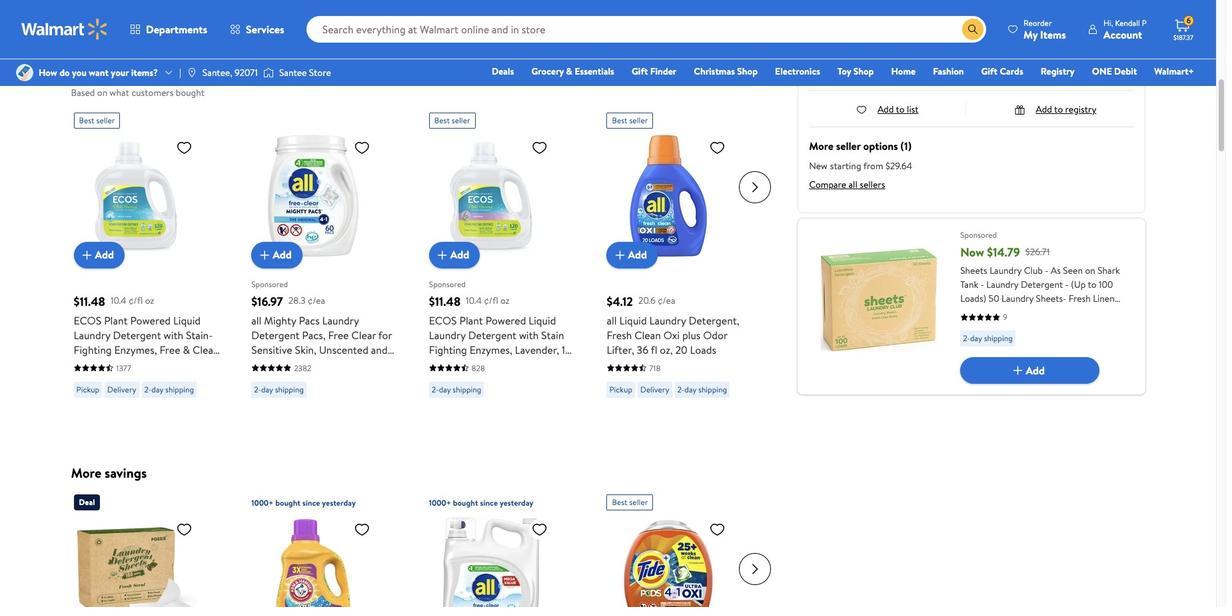 Task type: vqa. For each thing, say whether or not it's contained in the screenshot.
rightmost Pickup
yes



Task type: describe. For each thing, give the bounding box(es) containing it.
add to favorites list, all mighty pacs laundry detergent pacs, free clear for sensitive skin, unscented and dye free, 60 count image
[[354, 139, 370, 156]]

liquid inside $4.12 20.6 ¢/ea all liquid laundry detergent, fresh clean oxi plus odor lifter, 36 fl oz, 20 loads
[[620, 313, 647, 328]]

starting
[[830, 159, 862, 173]]

50
[[989, 292, 1000, 305]]

poesie laundry detergent sheets fresh scent eco-friendly clear plastic-free liquid less 160 sheets image
[[74, 516, 198, 607]]

delivery for $4.12
[[641, 384, 670, 395]]

pacs,
[[302, 328, 326, 342]]

gift for gift cards
[[982, 65, 998, 78]]

might
[[173, 67, 207, 85]]

until
[[903, 68, 918, 79]]

now
[[961, 244, 984, 261]]

how
[[39, 66, 57, 79]]

all inside more seller options (1) new starting from $29.64 compare all sellers
[[849, 178, 858, 191]]

best for $11.48
[[79, 114, 94, 126]]

liquid inside sponsored $11.48 10.4 ¢/fl oz ecos plant powered liquid laundry detergent with stain fighting enzymes, lavender, 120 loads, 110 ounce, hypoallergenic for sensitive skin
[[529, 313, 556, 328]]

add to list button
[[856, 103, 919, 116]]

60
[[298, 357, 311, 372]]

2-day shipping left skin
[[144, 384, 194, 395]]

arm & hammer plus oxiclean odor blasters fresh burst, 77 loads liquid laundry detergent, 100.5 fl oz image
[[251, 516, 375, 607]]

account
[[1104, 27, 1143, 42]]

seller inside more seller options (1) new starting from $29.64 compare all sellers
[[836, 139, 861, 153]]

add button for sponsored
[[429, 242, 480, 268]]

your
[[111, 66, 129, 79]]

add to favorites list, arm & hammer plus oxiclean odor blasters fresh burst, 77 loads liquid laundry detergent, 100.5 fl oz image
[[354, 521, 370, 538]]

more seller options (1) new starting from $29.64 compare all sellers
[[809, 139, 913, 191]]

add to list
[[878, 103, 919, 116]]

walmart image
[[21, 19, 108, 40]]

sponsored for $16.97
[[251, 279, 288, 290]]

plant inside $11.48 10.4 ¢/fl oz ecos plant powered liquid laundry detergent with stain- fighting enzymes, free & clear, 120 loads, 110 ounce, hypoallergenic for sensitive skin
[[104, 313, 128, 328]]

best for $4.12
[[612, 114, 628, 126]]

product group containing best seller
[[607, 489, 755, 607]]

items
[[114, 67, 146, 85]]

like
[[211, 67, 231, 85]]

ecos plant powered liquid laundry detergent with stain-fighting enzymes, free & clear, 120 loads, 110 ounce, hypoallergenic for sensitive skin image
[[74, 134, 198, 258]]

since for add to favorites list, all liquid laundry detergent, free clear for sensitive skin, 184.5 ounce, 123 loads icon on the left of page
[[480, 497, 498, 509]]

detergent inside sponsored $16.97 28.3 ¢/ea all mighty pacs laundry detergent pacs, free clear for sensitive skin, unscented and dye free, 60 count
[[251, 328, 300, 342]]

¢/fl inside sponsored $11.48 10.4 ¢/fl oz ecos plant powered liquid laundry detergent with stain fighting enzymes, lavender, 120 loads, 110 ounce, hypoallergenic for sensitive skin
[[484, 294, 498, 307]]

2382
[[294, 362, 311, 374]]

christmas shop
[[694, 65, 758, 78]]

odor
[[703, 328, 728, 342]]

2- inside now $14.79 group
[[963, 333, 970, 344]]

loads, inside sponsored $11.48 10.4 ¢/fl oz ecos plant powered liquid laundry detergent with stain fighting enzymes, lavender, 120 loads, 110 ounce, hypoallergenic for sensitive skin
[[429, 357, 458, 372]]

home
[[891, 65, 916, 78]]

fashion
[[933, 65, 964, 78]]

sponsored for now
[[961, 229, 997, 241]]

new inside sponsored now $14.79 $26.71 sheets laundry club - as seen on shark tank - laundry detergent - (up to 100 loads) 50 laundry sheets- fresh linen scent - no plastic jug - new liquid-less technology - lightweight - easy to use -
[[1057, 306, 1075, 319]]

tank
[[961, 278, 979, 291]]

options
[[863, 139, 898, 153]]

oz,
[[660, 342, 673, 357]]

20
[[676, 342, 688, 357]]

stain
[[541, 328, 564, 342]]

sensitive inside sponsored $16.97 28.3 ¢/ea all mighty pacs laundry detergent pacs, free clear for sensitive skin, unscented and dye free, 60 count
[[251, 342, 292, 357]]

for inside sponsored $11.48 10.4 ¢/fl oz ecos plant powered liquid laundry detergent with stain fighting enzymes, lavender, 120 loads, 110 ounce, hypoallergenic for sensitive skin
[[501, 372, 515, 386]]

& inside grocery & essentials link
[[566, 65, 573, 78]]

gift finder link
[[626, 64, 683, 79]]

free inside $11.48 10.4 ¢/fl oz ecos plant powered liquid laundry detergent with stain- fighting enzymes, free & clear, 120 loads, 110 ounce, hypoallergenic for sensitive skin
[[160, 342, 180, 357]]

departments button
[[119, 13, 219, 45]]

- left no
[[986, 306, 989, 319]]

hypoallergenic inside $11.48 10.4 ¢/fl oz ecos plant powered liquid laundry detergent with stain- fighting enzymes, free & clear, 120 loads, 110 ounce, hypoallergenic for sensitive skin
[[74, 372, 143, 386]]

savings
[[105, 464, 147, 482]]

add to cart image for $4.12
[[612, 247, 628, 263]]

oz inside $11.48 10.4 ¢/fl oz ecos plant powered liquid laundry detergent with stain- fighting enzymes, free & clear, 120 loads, 110 ounce, hypoallergenic for sensitive skin
[[145, 294, 154, 307]]

$11.48 inside sponsored $11.48 10.4 ¢/fl oz ecos plant powered liquid laundry detergent with stain fighting enzymes, lavender, 120 loads, 110 ounce, hypoallergenic for sensitive skin
[[429, 293, 461, 310]]

laundry inside sponsored $11.48 10.4 ¢/fl oz ecos plant powered liquid laundry detergent with stain fighting enzymes, lavender, 120 loads, 110 ounce, hypoallergenic for sensitive skin
[[429, 328, 466, 342]]

to
[[1090, 320, 1099, 333]]

skin
[[429, 386, 448, 401]]

all inside $4.12 20.6 ¢/ea all liquid laundry detergent, fresh clean oxi plus odor lifter, 36 fl oz, 20 loads
[[607, 313, 617, 328]]

 image for santee store
[[263, 66, 274, 79]]

extended
[[831, 55, 870, 68]]

best seller for $4.12
[[612, 114, 648, 126]]

registry
[[1066, 103, 1097, 116]]

tide pods laundry detergent soap packs with ultra oxi, 85 ct image
[[607, 516, 731, 607]]

fresh inside $4.12 20.6 ¢/ea all liquid laundry detergent, fresh clean oxi plus odor lifter, 36 fl oz, 20 loads
[[607, 328, 632, 342]]

electronics
[[775, 65, 821, 78]]

customers
[[131, 86, 174, 99]]

110 inside sponsored $11.48 10.4 ¢/fl oz ecos plant powered liquid laundry detergent with stain fighting enzymes, lavender, 120 loads, 110 ounce, hypoallergenic for sensitive skin
[[461, 357, 474, 372]]

fighting inside $11.48 10.4 ¢/fl oz ecos plant powered liquid laundry detergent with stain- fighting enzymes, free & clear, 120 loads, 110 ounce, hypoallergenic for sensitive skin
[[74, 342, 112, 357]]

- left (up
[[1065, 278, 1069, 291]]

clean
[[635, 328, 661, 342]]

reviews
[[910, 19, 940, 32]]

31 inside 31 seller reviews view seller information
[[876, 19, 884, 32]]

best for sponsored
[[434, 114, 450, 126]]

one debit link
[[1086, 64, 1143, 79]]

best seller for $11.48
[[79, 114, 115, 126]]

- right use
[[1119, 320, 1123, 333]]

(1)
[[901, 139, 912, 153]]

pickup for $11.48
[[76, 384, 99, 395]]

$4.12 20.6 ¢/ea all liquid laundry detergent, fresh clean oxi plus odor lifter, 36 fl oz, 20 loads
[[607, 293, 740, 357]]

fresh inside sponsored now $14.79 $26.71 sheets laundry club - as seen on shark tank - laundry detergent - (up to 100 loads) 50 laundry sheets- fresh linen scent - no plastic jug - new liquid-less technology - lightweight - easy to use -
[[1069, 292, 1091, 305]]

2-day shipping down 828
[[432, 384, 481, 395]]

1377
[[116, 362, 131, 374]]

shop for christmas shop
[[737, 65, 758, 78]]

hi, kendall p account
[[1104, 17, 1147, 42]]

detergent inside sponsored now $14.79 $26.71 sheets laundry club - as seen on shark tank - laundry detergent - (up to 100 loads) 50 laundry sheets- fresh linen scent - no plastic jug - new liquid-less technology - lightweight - easy to use -
[[1021, 278, 1063, 291]]

liquid inside $11.48 10.4 ¢/fl oz ecos plant powered liquid laundry detergent with stain- fighting enzymes, free & clear, 120 loads, 110 ounce, hypoallergenic for sensitive skin
[[173, 313, 201, 328]]

deal
[[79, 497, 95, 508]]

information
[[876, 32, 924, 45]]

120 inside $11.48 10.4 ¢/fl oz ecos plant powered liquid laundry detergent with stain- fighting enzymes, free & clear, 120 loads, 110 ounce, hypoallergenic for sensitive skin
[[74, 357, 89, 372]]

|
[[179, 66, 181, 79]]

hypoallergenic inside sponsored $11.48 10.4 ¢/fl oz ecos plant powered liquid laundry detergent with stain fighting enzymes, lavender, 120 loads, 110 ounce, hypoallergenic for sensitive skin
[[429, 372, 499, 386]]

essentials
[[575, 65, 614, 78]]

more savings
[[71, 464, 147, 482]]

& inside $11.48 10.4 ¢/fl oz ecos plant powered liquid laundry detergent with stain- fighting enzymes, free & clear, 120 loads, 110 ounce, hypoallergenic for sensitive skin
[[183, 342, 190, 357]]

grocery
[[532, 65, 564, 78]]

plant inside sponsored $11.48 10.4 ¢/fl oz ecos plant powered liquid laundry detergent with stain fighting enzymes, lavender, 120 loads, 110 ounce, hypoallergenic for sensitive skin
[[460, 313, 483, 328]]

- right 9
[[1009, 320, 1012, 333]]

view
[[831, 32, 850, 45]]

add to favorites list, all liquid laundry detergent, free clear for sensitive skin, 184.5 ounce, 123 loads image
[[532, 521, 548, 538]]

one
[[1092, 65, 1112, 78]]

¢/fl inside $11.48 10.4 ¢/fl oz ecos plant powered liquid laundry detergent with stain- fighting enzymes, free & clear, 120 loads, 110 ounce, hypoallergenic for sensitive skin
[[129, 294, 143, 307]]

0 horizontal spatial returns
[[876, 68, 901, 79]]

lightweight
[[1015, 320, 1062, 333]]

Walmart Site-Wide search field
[[306, 16, 987, 43]]

¢/ea inside sponsored $16.97 28.3 ¢/ea all mighty pacs laundry detergent pacs, free clear for sensitive skin, unscented and dye free, 60 count
[[308, 294, 325, 307]]

shipping down 828
[[453, 384, 481, 395]]

for inside sponsored $16.97 28.3 ¢/ea all mighty pacs laundry detergent pacs, free clear for sensitive skin, unscented and dye free, 60 count
[[378, 328, 392, 342]]

clear,
[[193, 342, 219, 357]]

santee store
[[279, 66, 331, 79]]

since for add to favorites list, arm & hammer plus oxiclean odor blasters fresh burst, 77 loads liquid laundry detergent, 100.5 fl oz image
[[302, 497, 320, 509]]

details button
[[938, 55, 966, 68]]

christmas
[[694, 65, 735, 78]]

do
[[59, 66, 70, 79]]

detergent inside sponsored $11.48 10.4 ¢/fl oz ecos plant powered liquid laundry detergent with stain fighting enzymes, lavender, 120 loads, 110 ounce, hypoallergenic for sensitive skin
[[468, 328, 517, 342]]

31 seller reviews view seller information
[[831, 19, 940, 45]]

free,
[[273, 357, 296, 372]]

registry
[[1041, 65, 1075, 78]]

shark
[[1098, 264, 1120, 277]]

oxi
[[664, 328, 680, 342]]

dye
[[251, 357, 270, 372]]

laundry inside $11.48 10.4 ¢/fl oz ecos plant powered liquid laundry detergent with stain- fighting enzymes, free & clear, 120 loads, 110 ounce, hypoallergenic for sensitive skin
[[74, 328, 110, 342]]

next slide for similar items you might like list image
[[739, 171, 771, 203]]

on inside sponsored now $14.79 $26.71 sheets laundry club - as seen on shark tank - laundry detergent - (up to 100 loads) 50 laundry sheets- fresh linen scent - no plastic jug - new liquid-less technology - lightweight - easy to use -
[[1085, 264, 1096, 277]]

jug
[[1034, 306, 1049, 319]]

compare all sellers button
[[809, 178, 885, 191]]

all mighty pacs laundry detergent pacs, free clear for sensitive skin, unscented and dye free, 60 count image
[[251, 134, 375, 258]]

skin,
[[295, 342, 317, 357]]

add button for $4.12
[[607, 242, 658, 268]]

toy shop
[[838, 65, 874, 78]]

shop for toy shop
[[854, 65, 874, 78]]

- left easy
[[1064, 320, 1068, 333]]

enzymes, inside $11.48 10.4 ¢/fl oz ecos plant powered liquid laundry detergent with stain- fighting enzymes, free & clear, 120 loads, 110 ounce, hypoallergenic for sensitive skin
[[114, 342, 157, 357]]

my
[[1024, 27, 1038, 42]]

enzymes, inside sponsored $11.48 10.4 ¢/fl oz ecos plant powered liquid laundry detergent with stain fighting enzymes, lavender, 120 loads, 110 ounce, hypoallergenic for sensitive skin
[[470, 342, 513, 357]]

add to favorites list, ecos plant powered liquid laundry detergent with stain-fighting enzymes, free & clear, 120 loads, 110 ounce, hypoallergenic for sensitive skin image
[[176, 139, 192, 156]]

10.4 inside $11.48 10.4 ¢/fl oz ecos plant powered liquid laundry detergent with stain- fighting enzymes, free & clear, 120 loads, 110 ounce, hypoallergenic for sensitive skin
[[111, 294, 126, 307]]

pickup for $4.12
[[610, 384, 633, 395]]

delivery for $11.48
[[107, 384, 136, 395]]

store
[[309, 66, 331, 79]]

add to favorites list, all liquid laundry detergent, fresh clean oxi plus odor lifter, 36 fl oz, 20 loads image
[[710, 139, 726, 156]]

add button inside now $14.79 group
[[961, 357, 1100, 384]]

add inside now $14.79 group
[[1026, 363, 1045, 378]]

loads
[[690, 342, 717, 357]]

828
[[472, 362, 485, 374]]

best seller for sponsored
[[434, 114, 470, 126]]

santee
[[279, 66, 307, 79]]

$187.37
[[1174, 33, 1194, 42]]

grocery & essentials link
[[526, 64, 620, 79]]

items
[[1041, 27, 1066, 42]]

laundry inside sponsored $16.97 28.3 ¢/ea all mighty pacs laundry detergent pacs, free clear for sensitive skin, unscented and dye free, 60 count
[[322, 313, 359, 328]]

reorder my items
[[1024, 17, 1066, 42]]

deals link
[[486, 64, 520, 79]]

new inside more seller options (1) new starting from $29.64 compare all sellers
[[809, 159, 828, 173]]



Task type: locate. For each thing, give the bounding box(es) containing it.
similar items you might like based on what customers bought
[[71, 67, 231, 99]]

linen
[[1093, 292, 1115, 305]]

ounce, inside $11.48 10.4 ¢/fl oz ecos plant powered liquid laundry detergent with stain- fighting enzymes, free & clear, 120 loads, 110 ounce, hypoallergenic for sensitive skin
[[139, 357, 173, 372]]

2 delivery from the left
[[641, 384, 670, 395]]

1 horizontal spatial 1000+ bought since yesterday
[[429, 497, 534, 509]]

2 since from the left
[[480, 497, 498, 509]]

search icon image
[[968, 24, 979, 35]]

2 horizontal spatial to
[[1088, 278, 1097, 291]]

gift left finder
[[632, 65, 648, 78]]

to inside sponsored now $14.79 $26.71 sheets laundry club - as seen on shark tank - laundry detergent - (up to 100 loads) 50 laundry sheets- fresh linen scent - no plastic jug - new liquid-less technology - lightweight - easy to use -
[[1088, 278, 1097, 291]]

0 vertical spatial more
[[809, 139, 834, 153]]

oz inside sponsored $11.48 10.4 ¢/fl oz ecos plant powered liquid laundry detergent with stain fighting enzymes, lavender, 120 loads, 110 ounce, hypoallergenic for sensitive skin
[[501, 294, 510, 307]]

free
[[831, 68, 846, 79], [328, 328, 349, 342], [160, 342, 180, 357]]

yesterday up add to favorites list, all liquid laundry detergent, free clear for sensitive skin, 184.5 ounce, 123 loads icon on the left of page
[[500, 497, 534, 509]]

loads, inside $11.48 10.4 ¢/fl oz ecos plant powered liquid laundry detergent with stain- fighting enzymes, free & clear, 120 loads, 110 ounce, hypoallergenic for sensitive skin
[[92, 357, 121, 372]]

0 horizontal spatial fighting
[[74, 342, 112, 357]]

1 horizontal spatial free
[[328, 328, 349, 342]]

2 10.4 from the left
[[466, 294, 482, 307]]

add to cart image for sponsored
[[434, 247, 450, 263]]

0 horizontal spatial pickup
[[76, 384, 99, 395]]

2 1000+ from the left
[[429, 497, 451, 509]]

you inside similar items you might like based on what customers bought
[[149, 67, 170, 85]]

product group containing $16.97
[[251, 107, 400, 424]]

1 plant from the left
[[104, 313, 128, 328]]

1 liquid from the left
[[173, 313, 201, 328]]

 image right 92071
[[263, 66, 274, 79]]

grocery & essentials
[[532, 65, 614, 78]]

2 ounce, from the left
[[476, 357, 510, 372]]

1 horizontal spatial pickup
[[610, 384, 633, 395]]

2 horizontal spatial free
[[831, 68, 846, 79]]

1 horizontal spatial enzymes,
[[470, 342, 513, 357]]

detergent down the club
[[1021, 278, 1063, 291]]

$11.48
[[74, 293, 105, 310], [429, 293, 461, 310]]

6
[[1187, 15, 1191, 26]]

110
[[123, 357, 137, 372], [461, 357, 474, 372]]

2 horizontal spatial liquid
[[620, 313, 647, 328]]

1 shop from the left
[[737, 65, 758, 78]]

0 horizontal spatial free
[[160, 342, 180, 357]]

0 horizontal spatial to
[[896, 103, 905, 116]]

sensitive inside sponsored $11.48 10.4 ¢/fl oz ecos plant powered liquid laundry detergent with stain fighting enzymes, lavender, 120 loads, 110 ounce, hypoallergenic for sensitive skin
[[517, 372, 558, 386]]

product group containing $4.12
[[607, 107, 755, 424]]

sponsored
[[961, 229, 997, 241], [251, 279, 288, 290], [429, 279, 466, 290]]

free inside sponsored $16.97 28.3 ¢/ea all mighty pacs laundry detergent pacs, free clear for sensitive skin, unscented and dye free, 60 count
[[328, 328, 349, 342]]

2 horizontal spatial for
[[501, 372, 515, 386]]

1 horizontal spatial for
[[378, 328, 392, 342]]

1 horizontal spatial hypoallergenic
[[429, 372, 499, 386]]

0 horizontal spatial liquid
[[173, 313, 201, 328]]

add to cart image inside now $14.79 group
[[1010, 363, 1026, 379]]

31 right "jan"
[[934, 68, 941, 79]]

1 ounce, from the left
[[139, 357, 173, 372]]

-
[[1045, 264, 1049, 277], [981, 278, 985, 291], [1065, 278, 1069, 291], [986, 306, 989, 319], [1051, 306, 1054, 319], [1009, 320, 1012, 333], [1064, 320, 1068, 333], [1119, 320, 1123, 333]]

- left as
[[1045, 264, 1049, 277]]

use
[[1102, 320, 1117, 333]]

shipping down loads
[[699, 384, 727, 395]]

1 vertical spatial &
[[183, 342, 190, 357]]

all left sellers
[[849, 178, 858, 191]]

liquid down $4.12
[[620, 313, 647, 328]]

0 horizontal spatial 120
[[74, 357, 89, 372]]

easy
[[1070, 320, 1088, 333]]

yesterday up add to favorites list, arm & hammer plus oxiclean odor blasters fresh burst, 77 loads liquid laundry detergent, 100.5 fl oz image
[[322, 497, 356, 509]]

powered up lavender,
[[486, 313, 526, 328]]

2 ecos from the left
[[429, 313, 457, 328]]

1 horizontal spatial 120
[[562, 342, 577, 357]]

clear
[[352, 328, 376, 342]]

2 ¢/ea from the left
[[658, 294, 676, 307]]

liquid up lavender,
[[529, 313, 556, 328]]

all down $16.97
[[251, 313, 262, 328]]

for
[[378, 328, 392, 342], [146, 372, 159, 386], [501, 372, 515, 386]]

add to favorites list, ecos plant powered liquid laundry detergent with stain fighting enzymes, lavender, 120 loads, 110 ounce, hypoallergenic for sensitive skin image
[[532, 139, 548, 156]]

2 gift from the left
[[982, 65, 998, 78]]

1 horizontal spatial returns
[[903, 55, 933, 68]]

fashion link
[[927, 64, 970, 79]]

1 horizontal spatial ounce,
[[476, 357, 510, 372]]

debit
[[1115, 65, 1137, 78]]

1 oz from the left
[[145, 294, 154, 307]]

2 horizontal spatial all
[[849, 178, 858, 191]]

want
[[89, 66, 109, 79]]

free right the pacs,
[[328, 328, 349, 342]]

1 horizontal spatial fighting
[[429, 342, 467, 357]]

1 horizontal spatial sponsored
[[429, 279, 466, 290]]

110 inside $11.48 10.4 ¢/fl oz ecos plant powered liquid laundry detergent with stain- fighting enzymes, free & clear, 120 loads, 110 ounce, hypoallergenic for sensitive skin
[[123, 357, 137, 372]]

free up sensitive
[[160, 342, 180, 357]]

2 shop from the left
[[854, 65, 874, 78]]

1 horizontal spatial ¢/fl
[[484, 294, 498, 307]]

liquid up clear,
[[173, 313, 201, 328]]

1 horizontal spatial ecos
[[429, 313, 457, 328]]

for right clear
[[378, 328, 392, 342]]

more for more seller options (1) new starting from $29.64 compare all sellers
[[809, 139, 834, 153]]

2 oz from the left
[[501, 294, 510, 307]]

0 horizontal spatial powered
[[130, 313, 171, 328]]

36
[[637, 342, 649, 357]]

powered
[[130, 313, 171, 328], [486, 313, 526, 328]]

stain-
[[186, 328, 213, 342]]

- right tank
[[981, 278, 985, 291]]

on left what
[[97, 86, 107, 99]]

0 horizontal spatial loads,
[[92, 357, 121, 372]]

1 110 from the left
[[123, 357, 137, 372]]

technology
[[961, 320, 1007, 333]]

120 inside sponsored $11.48 10.4 ¢/fl oz ecos plant powered liquid laundry detergent with stain fighting enzymes, lavender, 120 loads, 110 ounce, hypoallergenic for sensitive skin
[[562, 342, 577, 357]]

one debit
[[1092, 65, 1137, 78]]

gift left cards
[[982, 65, 998, 78]]

yesterday for add to favorites list, all liquid laundry detergent, free clear for sensitive skin, 184.5 ounce, 123 loads icon on the left of page
[[500, 497, 534, 509]]

for left sensitive
[[146, 372, 159, 386]]

0 horizontal spatial for
[[146, 372, 159, 386]]

all inside sponsored $16.97 28.3 ¢/ea all mighty pacs laundry detergent pacs, free clear for sensitive skin, unscented and dye free, 60 count
[[251, 313, 262, 328]]

1000+ bought since yesterday up all liquid laundry detergent, free clear for sensitive skin, 184.5 ounce, 123 loads image
[[429, 497, 534, 509]]

bought for arm & hammer plus oxiclean odor blasters fresh burst, 77 loads liquid laundry detergent, 100.5 fl oz image
[[275, 497, 301, 509]]

enzymes,
[[114, 342, 157, 357], [470, 342, 513, 357]]

2 hypoallergenic from the left
[[429, 372, 499, 386]]

santee, 92071
[[203, 66, 258, 79]]

¢/ea right 20.6
[[658, 294, 676, 307]]

1 horizontal spatial all
[[607, 313, 617, 328]]

ounce, left lavender,
[[476, 357, 510, 372]]

0 horizontal spatial &
[[183, 342, 190, 357]]

sponsored inside sponsored now $14.79 $26.71 sheets laundry club - as seen on shark tank - laundry detergent - (up to 100 loads) 50 laundry sheets- fresh linen scent - no plastic jug - new liquid-less technology - lightweight - easy to use -
[[961, 229, 997, 241]]

1 vertical spatial sensitive
[[517, 372, 558, 386]]

free inside the extended holiday returns details free holiday returns until jan 31
[[831, 68, 846, 79]]

 image
[[16, 64, 33, 81]]

delivery down 718
[[641, 384, 670, 395]]

1 horizontal spatial loads,
[[429, 357, 458, 372]]

0 horizontal spatial sponsored
[[251, 279, 288, 290]]

enzymes, up 828
[[470, 342, 513, 357]]

santee,
[[203, 66, 232, 79]]

0 horizontal spatial since
[[302, 497, 320, 509]]

0 horizontal spatial  image
[[187, 67, 197, 78]]

scent
[[961, 306, 984, 319]]

you up customers at the top left of the page
[[149, 67, 170, 85]]

now $14.79 group
[[798, 219, 1145, 395]]

2-day shipping down no
[[963, 333, 1013, 344]]

ounce, right 1377
[[139, 357, 173, 372]]

fresh left 36
[[607, 328, 632, 342]]

ecos inside sponsored $11.48 10.4 ¢/fl oz ecos plant powered liquid laundry detergent with stain fighting enzymes, lavender, 120 loads, 110 ounce, hypoallergenic for sensitive skin
[[429, 313, 457, 328]]

home link
[[885, 64, 922, 79]]

enzymes, up 1377
[[114, 342, 157, 357]]

2 plant from the left
[[460, 313, 483, 328]]

¢/ea
[[308, 294, 325, 307], [658, 294, 676, 307]]

1 horizontal spatial 1000+
[[429, 497, 451, 509]]

$11.48 inside $11.48 10.4 ¢/fl oz ecos plant powered liquid laundry detergent with stain- fighting enzymes, free & clear, 120 loads, 110 ounce, hypoallergenic for sensitive skin
[[74, 293, 105, 310]]

0 horizontal spatial delivery
[[107, 384, 136, 395]]

add to favorites list, tide pods laundry detergent soap packs with ultra oxi, 85 ct image
[[710, 521, 726, 538]]

next slide for more savings list image
[[739, 553, 771, 585]]

120 left 1377
[[74, 357, 89, 372]]

0 vertical spatial fresh
[[1069, 292, 1091, 305]]

9
[[1003, 311, 1008, 323]]

0 vertical spatial on
[[97, 86, 107, 99]]

1 ¢/ea from the left
[[308, 294, 325, 307]]

ecos inside $11.48 10.4 ¢/fl oz ecos plant powered liquid laundry detergent with stain- fighting enzymes, free & clear, 120 loads, 110 ounce, hypoallergenic for sensitive skin
[[74, 313, 102, 328]]

details
[[938, 55, 966, 68]]

0 horizontal spatial fresh
[[607, 328, 632, 342]]

detergent
[[1021, 278, 1063, 291], [113, 328, 161, 342], [251, 328, 300, 342], [468, 328, 517, 342]]

1 vertical spatial new
[[1057, 306, 1075, 319]]

1 ¢/fl from the left
[[129, 294, 143, 307]]

1000+ for all liquid laundry detergent, free clear for sensitive skin, 184.5 ounce, 123 loads image
[[429, 497, 451, 509]]

2 liquid from the left
[[529, 313, 556, 328]]

1 horizontal spatial on
[[1085, 264, 1096, 277]]

0 horizontal spatial ¢/fl
[[129, 294, 143, 307]]

 image
[[263, 66, 274, 79], [187, 67, 197, 78]]

2-day shipping down loads
[[678, 384, 727, 395]]

2 ¢/fl from the left
[[484, 294, 498, 307]]

31 inside the extended holiday returns details free holiday returns until jan 31
[[934, 68, 941, 79]]

christmas shop link
[[688, 64, 764, 79]]

detergent inside $11.48 10.4 ¢/fl oz ecos plant powered liquid laundry detergent with stain- fighting enzymes, free & clear, 120 loads, 110 ounce, hypoallergenic for sensitive skin
[[113, 328, 161, 342]]

1 horizontal spatial bought
[[275, 497, 301, 509]]

0 horizontal spatial sensitive
[[251, 342, 292, 357]]

¢/ea inside $4.12 20.6 ¢/ea all liquid laundry detergent, fresh clean oxi plus odor lifter, 36 fl oz, 20 loads
[[658, 294, 676, 307]]

reorder
[[1024, 17, 1052, 28]]

more for more savings
[[71, 464, 102, 482]]

kendall
[[1115, 17, 1140, 28]]

1 ecos from the left
[[74, 313, 102, 328]]

2-
[[963, 333, 970, 344], [144, 384, 152, 395], [254, 384, 261, 395], [432, 384, 439, 395], [678, 384, 685, 395]]

0 horizontal spatial 10.4
[[111, 294, 126, 307]]

1 horizontal spatial new
[[1057, 306, 1075, 319]]

0 horizontal spatial gift
[[632, 65, 648, 78]]

1 horizontal spatial 10.4
[[466, 294, 482, 307]]

2 fighting from the left
[[429, 342, 467, 357]]

¢/ea right "28.3" at the left of the page
[[308, 294, 325, 307]]

fl
[[651, 342, 658, 357]]

- right 'jug'
[[1051, 306, 1054, 319]]

1 horizontal spatial 110
[[461, 357, 474, 372]]

ounce, inside sponsored $11.48 10.4 ¢/fl oz ecos plant powered liquid laundry detergent with stain fighting enzymes, lavender, 120 loads, 110 ounce, hypoallergenic for sensitive skin
[[476, 357, 510, 372]]

free left "holiday" in the top of the page
[[831, 68, 846, 79]]

0 horizontal spatial with
[[164, 328, 183, 342]]

shipping inside now $14.79 group
[[984, 333, 1013, 344]]

10.4 inside sponsored $11.48 10.4 ¢/fl oz ecos plant powered liquid laundry detergent with stain fighting enzymes, lavender, 120 loads, 110 ounce, hypoallergenic for sensitive skin
[[466, 294, 482, 307]]

all liquid laundry detergent, fresh clean oxi plus odor lifter, 36 fl oz, 20 loads image
[[607, 134, 731, 258]]

0 vertical spatial &
[[566, 65, 573, 78]]

mighty
[[264, 313, 296, 328]]

1 horizontal spatial oz
[[501, 294, 510, 307]]

$4.12
[[607, 293, 633, 310]]

gift
[[632, 65, 648, 78], [982, 65, 998, 78]]

view seller information link
[[831, 32, 924, 45]]

all down $4.12
[[607, 313, 617, 328]]

on inside similar items you might like based on what customers bought
[[97, 86, 107, 99]]

1 horizontal spatial gift
[[982, 65, 998, 78]]

2 horizontal spatial sponsored
[[961, 229, 997, 241]]

product group containing deal
[[74, 489, 222, 607]]

2 yesterday from the left
[[500, 497, 534, 509]]

skin
[[204, 372, 222, 386]]

1 horizontal spatial $11.48
[[429, 293, 461, 310]]

you right the do
[[72, 66, 87, 79]]

to left registry
[[1055, 103, 1063, 116]]

detergent up "free,"
[[251, 328, 300, 342]]

2 powered from the left
[[486, 313, 526, 328]]

6 $187.37
[[1174, 15, 1194, 42]]

bought for all liquid laundry detergent, free clear for sensitive skin, 184.5 ounce, 123 loads image
[[453, 497, 478, 509]]

1 horizontal spatial delivery
[[641, 384, 670, 395]]

with inside $11.48 10.4 ¢/fl oz ecos plant powered liquid laundry detergent with stain- fighting enzymes, free & clear, 120 loads, 110 ounce, hypoallergenic for sensitive skin
[[164, 328, 183, 342]]

1 powered from the left
[[130, 313, 171, 328]]

to for registry
[[1055, 103, 1063, 116]]

extended holiday returns details free holiday returns until jan 31
[[831, 55, 966, 79]]

powered left stain-
[[130, 313, 171, 328]]

unscented
[[319, 342, 369, 357]]

1 horizontal spatial shop
[[854, 65, 874, 78]]

bought down might
[[176, 86, 205, 99]]

1000+ bought since yesterday for add to favorites list, all liquid laundry detergent, free clear for sensitive skin, 184.5 ounce, 123 loads icon on the left of page
[[429, 497, 534, 509]]

1 1000+ from the left
[[251, 497, 273, 509]]

walmart+ link
[[1149, 64, 1200, 79]]

(up
[[1071, 278, 1086, 291]]

since up arm & hammer plus oxiclean odor blasters fresh burst, 77 loads liquid laundry detergent, 100.5 fl oz image
[[302, 497, 320, 509]]

to for list
[[896, 103, 905, 116]]

pacs
[[299, 313, 320, 328]]

more up deal
[[71, 464, 102, 482]]

2 110 from the left
[[461, 357, 474, 372]]

0 horizontal spatial more
[[71, 464, 102, 482]]

1 since from the left
[[302, 497, 320, 509]]

1 vertical spatial 31
[[934, 68, 941, 79]]

sensitive down lavender,
[[517, 372, 558, 386]]

with left stain
[[519, 328, 539, 342]]

1 gift from the left
[[632, 65, 648, 78]]

lavender,
[[515, 342, 559, 357]]

0 horizontal spatial new
[[809, 159, 828, 173]]

1000+ for arm & hammer plus oxiclean odor blasters fresh burst, 77 loads liquid laundry detergent, 100.5 fl oz image
[[251, 497, 273, 509]]

2 1000+ bought since yesterday from the left
[[429, 497, 534, 509]]

1 horizontal spatial more
[[809, 139, 834, 153]]

more up starting
[[809, 139, 834, 153]]

add to registry button
[[1015, 103, 1097, 116]]

1 horizontal spatial powered
[[486, 313, 526, 328]]

walmart+
[[1155, 65, 1194, 78]]

laundry
[[990, 264, 1022, 277], [987, 278, 1019, 291], [1002, 292, 1034, 305], [322, 313, 359, 328], [650, 313, 686, 328], [74, 328, 110, 342], [429, 328, 466, 342]]

all liquid laundry detergent, free clear for sensitive skin, 184.5 ounce, 123 loads image
[[429, 516, 553, 607]]

2-day shipping down "free,"
[[254, 384, 304, 395]]

2 $11.48 from the left
[[429, 293, 461, 310]]

0 horizontal spatial 110
[[123, 357, 137, 372]]

new up "compare" at the top of the page
[[809, 159, 828, 173]]

bought up arm & hammer plus oxiclean odor blasters fresh burst, 77 loads liquid laundry detergent, 100.5 fl oz image
[[275, 497, 301, 509]]

registry link
[[1035, 64, 1081, 79]]

1 $11.48 from the left
[[74, 293, 105, 310]]

count
[[313, 357, 342, 372]]

1 horizontal spatial yesterday
[[500, 497, 534, 509]]

$26.71
[[1026, 245, 1050, 258]]

0 horizontal spatial ¢/ea
[[308, 294, 325, 307]]

ecos plant powered liquid laundry detergent with stain fighting enzymes, lavender, 120 loads, 110 ounce, hypoallergenic for sensitive skin image
[[429, 134, 553, 258]]

2 loads, from the left
[[429, 357, 458, 372]]

1 horizontal spatial with
[[519, 328, 539, 342]]

plant up 1377
[[104, 313, 128, 328]]

sponsored inside sponsored $11.48 10.4 ¢/fl oz ecos plant powered liquid laundry detergent with stain fighting enzymes, lavender, 120 loads, 110 ounce, hypoallergenic for sensitive skin
[[429, 279, 466, 290]]

sponsored $16.97 28.3 ¢/ea all mighty pacs laundry detergent pacs, free clear for sensitive skin, unscented and dye free, 60 count
[[251, 279, 392, 372]]

bought up all liquid laundry detergent, free clear for sensitive skin, 184.5 ounce, 123 loads image
[[453, 497, 478, 509]]

1 horizontal spatial fresh
[[1069, 292, 1091, 305]]

services
[[246, 22, 284, 37]]

1 horizontal spatial to
[[1055, 103, 1063, 116]]

1 1000+ bought since yesterday from the left
[[251, 497, 356, 509]]

$29.64
[[886, 159, 913, 173]]

1 horizontal spatial ¢/ea
[[658, 294, 676, 307]]

new up easy
[[1057, 306, 1075, 319]]

fighting inside sponsored $11.48 10.4 ¢/fl oz ecos plant powered liquid laundry detergent with stain fighting enzymes, lavender, 120 loads, 110 ounce, hypoallergenic for sensitive skin
[[429, 342, 467, 357]]

new
[[809, 159, 828, 173], [1057, 306, 1075, 319]]

0 horizontal spatial ecos
[[74, 313, 102, 328]]

sensitive down "mighty"
[[251, 342, 292, 357]]

 image for santee, 92071
[[187, 67, 197, 78]]

1 pickup from the left
[[76, 384, 99, 395]]

fresh down (up
[[1069, 292, 1091, 305]]

with left stain-
[[164, 328, 183, 342]]

based
[[71, 86, 95, 99]]

0 horizontal spatial 31
[[876, 19, 884, 32]]

laundry inside $4.12 20.6 ¢/ea all liquid laundry detergent, fresh clean oxi plus odor lifter, 36 fl oz, 20 loads
[[650, 313, 686, 328]]

since up all liquid laundry detergent, free clear for sensitive skin, 184.5 ounce, 123 loads image
[[480, 497, 498, 509]]

add to cart image for $11.48
[[79, 247, 95, 263]]

p
[[1142, 17, 1147, 28]]

0 horizontal spatial yesterday
[[322, 497, 356, 509]]

shipping down 9
[[984, 333, 1013, 344]]

1 hypoallergenic from the left
[[74, 372, 143, 386]]

1 vertical spatial fresh
[[607, 328, 632, 342]]

day inside now $14.79 group
[[970, 333, 982, 344]]

1 yesterday from the left
[[322, 497, 356, 509]]

1 with from the left
[[164, 328, 183, 342]]

0 horizontal spatial hypoallergenic
[[74, 372, 143, 386]]

with inside sponsored $11.48 10.4 ¢/fl oz ecos plant powered liquid laundry detergent with stain fighting enzymes, lavender, 120 loads, 110 ounce, hypoallergenic for sensitive skin
[[519, 328, 539, 342]]

club
[[1024, 264, 1043, 277]]

detergent,
[[689, 313, 740, 328]]

add to cart image
[[79, 247, 95, 263], [257, 247, 273, 263], [434, 247, 450, 263], [612, 247, 628, 263], [1010, 363, 1026, 379]]

powered inside $11.48 10.4 ¢/fl oz ecos plant powered liquid laundry detergent with stain- fighting enzymes, free & clear, 120 loads, 110 ounce, hypoallergenic for sensitive skin
[[130, 313, 171, 328]]

1 loads, from the left
[[92, 357, 121, 372]]

1 horizontal spatial 31
[[934, 68, 941, 79]]

bought inside similar items you might like based on what customers bought
[[176, 86, 205, 99]]

$16.97
[[251, 293, 283, 310]]

gift for gift finder
[[632, 65, 648, 78]]

for inside $11.48 10.4 ¢/fl oz ecos plant powered liquid laundry detergent with stain- fighting enzymes, free & clear, 120 loads, 110 ounce, hypoallergenic for sensitive skin
[[146, 372, 159, 386]]

shop right 'christmas'
[[737, 65, 758, 78]]

& left clear,
[[183, 342, 190, 357]]

1 enzymes, from the left
[[114, 342, 157, 357]]

plant up 828
[[460, 313, 483, 328]]

you for want
[[72, 66, 87, 79]]

electronics link
[[769, 64, 827, 79]]

0 horizontal spatial enzymes,
[[114, 342, 157, 357]]

gift finder
[[632, 65, 677, 78]]

gift cards link
[[976, 64, 1030, 79]]

compare
[[809, 178, 847, 191]]

120 right lavender,
[[562, 342, 577, 357]]

ecos
[[74, 313, 102, 328], [429, 313, 457, 328]]

0 horizontal spatial all
[[251, 313, 262, 328]]

sponsored now $14.79 $26.71 sheets laundry club - as seen on shark tank - laundry detergent - (up to 100 loads) 50 laundry sheets- fresh linen scent - no plastic jug - new liquid-less technology - lightweight - easy to use -
[[961, 229, 1123, 333]]

on right seen on the right
[[1085, 264, 1096, 277]]

3 liquid from the left
[[620, 313, 647, 328]]

120
[[562, 342, 577, 357], [74, 357, 89, 372]]

plus
[[682, 328, 701, 342]]

2 enzymes, from the left
[[470, 342, 513, 357]]

0 vertical spatial new
[[809, 159, 828, 173]]

0 horizontal spatial on
[[97, 86, 107, 99]]

1 fighting from the left
[[74, 342, 112, 357]]

to left list
[[896, 103, 905, 116]]

for right 828
[[501, 372, 515, 386]]

0 horizontal spatial ounce,
[[139, 357, 173, 372]]

1 horizontal spatial since
[[480, 497, 498, 509]]

holiday
[[872, 55, 901, 68]]

1 horizontal spatial plant
[[460, 313, 483, 328]]

sponsored inside sponsored $16.97 28.3 ¢/ea all mighty pacs laundry detergent pacs, free clear for sensitive skin, unscented and dye free, 60 count
[[251, 279, 288, 290]]

0 horizontal spatial 1000+ bought since yesterday
[[251, 497, 356, 509]]

1000+ bought since yesterday for add to favorites list, arm & hammer plus oxiclean odor blasters fresh burst, 77 loads liquid laundry detergent, 100.5 fl oz image
[[251, 497, 356, 509]]

toy shop link
[[832, 64, 880, 79]]

0 horizontal spatial bought
[[176, 86, 205, 99]]

1000+ bought since yesterday up arm & hammer plus oxiclean odor blasters fresh burst, 77 loads liquid laundry detergent, 100.5 fl oz image
[[251, 497, 356, 509]]

1 horizontal spatial sensitive
[[517, 372, 558, 386]]

sensitive
[[251, 342, 292, 357], [517, 372, 558, 386]]

2 pickup from the left
[[610, 384, 633, 395]]

shop right the toy
[[854, 65, 874, 78]]

0 horizontal spatial plant
[[104, 313, 128, 328]]

more inside more seller options (1) new starting from $29.64 compare all sellers
[[809, 139, 834, 153]]

yesterday for add to favorites list, arm & hammer plus oxiclean odor blasters fresh burst, 77 loads liquid laundry detergent, 100.5 fl oz image
[[322, 497, 356, 509]]

2-day shipping
[[963, 333, 1013, 344], [144, 384, 194, 395], [254, 384, 304, 395], [432, 384, 481, 395], [678, 384, 727, 395]]

Search search field
[[306, 16, 987, 43]]

1 horizontal spatial you
[[149, 67, 170, 85]]

0 horizontal spatial 1000+
[[251, 497, 273, 509]]

1 vertical spatial on
[[1085, 264, 1096, 277]]

you for might
[[149, 67, 170, 85]]

1000+
[[251, 497, 273, 509], [429, 497, 451, 509]]

shipping down 2382
[[275, 384, 304, 395]]

1 vertical spatial more
[[71, 464, 102, 482]]

sheets
[[961, 264, 988, 277]]

plant
[[104, 313, 128, 328], [460, 313, 483, 328]]

sheets laundry club - as seen on shark tank - laundry detergent - (up to 100 loads) 50 laundry sheets- fresh linen scent - no plastic jug - new liquid-less technology - lightweight - easy to use - image
[[809, 229, 950, 371]]

to left 100
[[1088, 278, 1097, 291]]

2-day shipping inside now $14.79 group
[[963, 333, 1013, 344]]

20.6
[[639, 294, 656, 307]]

 image right |
[[187, 67, 197, 78]]

delivery down 1377
[[107, 384, 136, 395]]

28.3
[[288, 294, 306, 307]]

1 delivery from the left
[[107, 384, 136, 395]]

0 horizontal spatial oz
[[145, 294, 154, 307]]

all
[[849, 178, 858, 191], [251, 313, 262, 328], [607, 313, 617, 328]]

0 horizontal spatial you
[[72, 66, 87, 79]]

& right grocery
[[566, 65, 573, 78]]

shipping left skin
[[165, 384, 194, 395]]

0 vertical spatial sensitive
[[251, 342, 292, 357]]

1 horizontal spatial &
[[566, 65, 573, 78]]

detergent up 828
[[468, 328, 517, 342]]

detergent up 1377
[[113, 328, 161, 342]]

product group
[[74, 107, 222, 424], [251, 107, 400, 424], [429, 107, 578, 424], [607, 107, 755, 424], [74, 489, 222, 607], [251, 489, 400, 607], [429, 489, 578, 607], [607, 489, 755, 607]]

¢/fl
[[129, 294, 143, 307], [484, 294, 498, 307]]

1 horizontal spatial  image
[[263, 66, 274, 79]]

add to favorites list, poesie laundry detergent sheets fresh scent eco-friendly clear plastic-free liquid less 160 sheets image
[[176, 521, 192, 538]]

pickup inside product group
[[610, 384, 633, 395]]

powered inside sponsored $11.48 10.4 ¢/fl oz ecos plant powered liquid laundry detergent with stain fighting enzymes, lavender, 120 loads, 110 ounce, hypoallergenic for sensitive skin
[[486, 313, 526, 328]]

day
[[970, 333, 982, 344], [152, 384, 163, 395], [261, 384, 273, 395], [439, 384, 451, 395], [685, 384, 697, 395]]

2 with from the left
[[519, 328, 539, 342]]

31 up holiday
[[876, 19, 884, 32]]

add button for $11.48
[[74, 242, 125, 268]]

sponsored for $11.48
[[429, 279, 466, 290]]

2 horizontal spatial bought
[[453, 497, 478, 509]]

1 10.4 from the left
[[111, 294, 126, 307]]

0 vertical spatial 31
[[876, 19, 884, 32]]



